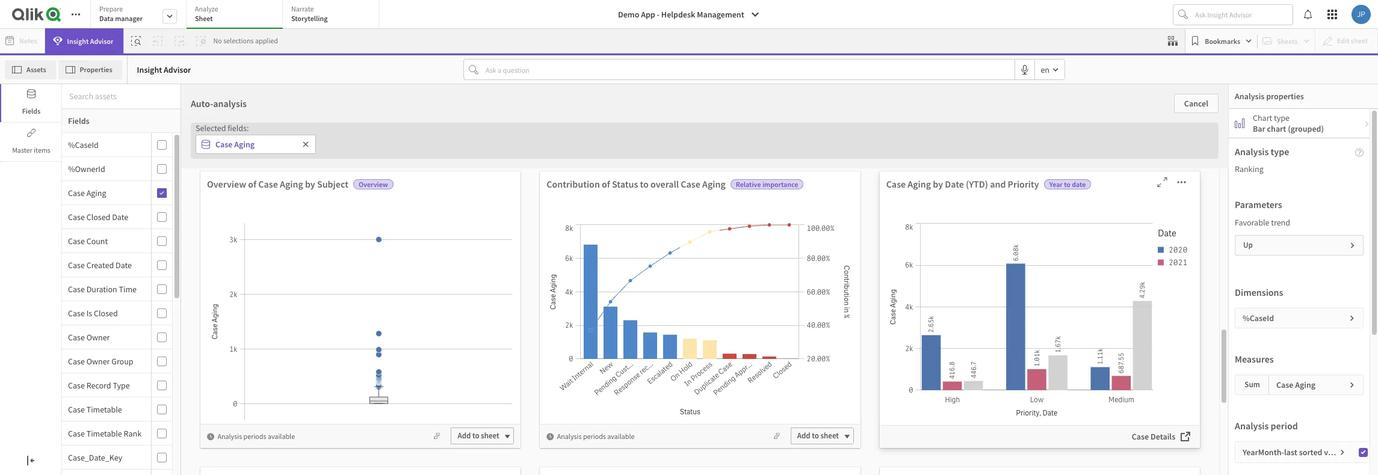 Task type: locate. For each thing, give the bounding box(es) containing it.
small image
[[1349, 382, 1357, 389], [1340, 449, 1347, 456]]

case aging up period
[[1277, 380, 1316, 391]]

1 vertical spatial insight advisor
[[137, 64, 191, 75]]

%caseid
[[68, 139, 99, 150], [1243, 313, 1275, 324]]

fields
[[22, 107, 41, 116], [68, 116, 90, 126]]

date down case aging menu item
[[112, 212, 128, 223]]

1 vertical spatial duration
[[87, 284, 117, 295]]

0 horizontal spatial overview
[[207, 178, 246, 190]]

advisor inside dropdown button
[[90, 36, 113, 45]]

1 horizontal spatial sheet
[[821, 431, 839, 441]]

open for open & resolved cases over time
[[6, 376, 29, 388]]

details
[[1151, 432, 1176, 443]]

insight advisor up high
[[137, 64, 191, 75]]

tab list
[[90, 0, 384, 30]]

1 horizontal spatial small image
[[1349, 382, 1357, 389]]

case owner menu item
[[62, 326, 172, 350]]

1 vertical spatial advisor
[[164, 64, 191, 75]]

items
[[34, 146, 50, 155]]

case duration time menu item
[[62, 278, 172, 302]]

open
[[6, 156, 29, 169], [574, 156, 598, 169], [6, 376, 29, 388]]

case timetable button
[[62, 404, 149, 415]]

2 add to sheet from the left
[[798, 431, 839, 441]]

add to sheet button for contribution of status to overall case aging
[[791, 428, 854, 445]]

0 horizontal spatial analysis periods available
[[218, 432, 295, 441]]

by left (ytd)
[[934, 178, 944, 190]]

1 vertical spatial timetable
[[87, 428, 122, 439]]

overall
[[651, 178, 679, 190]]

duration
[[71, 156, 110, 169], [87, 284, 117, 295]]

1 vertical spatial small image
[[1340, 449, 1347, 456]]

contribution
[[547, 178, 600, 190]]

case aging
[[216, 139, 255, 150], [68, 188, 106, 198], [1277, 380, 1316, 391]]

resolved
[[40, 376, 80, 388]]

of
[[135, 169, 143, 181], [248, 178, 257, 190], [602, 178, 611, 190]]

type down chart
[[1272, 146, 1290, 158]]

0 horizontal spatial add to sheet button
[[451, 428, 514, 445]]

available
[[268, 432, 295, 441], [608, 432, 635, 441]]

%caseid menu item
[[62, 133, 172, 157]]

1 periods from the left
[[244, 432, 266, 441]]

0 vertical spatial %caseid
[[68, 139, 99, 150]]

data
[[99, 14, 114, 23]]

priority
[[194, 83, 256, 109], [663, 83, 725, 109], [1101, 83, 1164, 109], [640, 156, 673, 169], [1008, 178, 1040, 190]]

1 available from the left
[[268, 432, 295, 441]]

1 horizontal spatial add
[[798, 431, 811, 441]]

timetable
[[87, 404, 122, 415], [87, 428, 122, 439]]

tab list containing prepare
[[90, 0, 384, 30]]

0 horizontal spatial type
[[113, 380, 130, 391]]

owner up case owner group
[[87, 332, 110, 343]]

case for case duration time button
[[68, 284, 85, 295]]

chart type bar chart (grouped)
[[1254, 113, 1325, 134]]

small image for case aging
[[1349, 382, 1357, 389]]

priority for 72
[[194, 83, 256, 109]]

aging up case closed date
[[87, 188, 106, 198]]

high
[[145, 169, 162, 181]]

add to sheet for contribution of status to overall case aging
[[798, 431, 839, 441]]

help image
[[1356, 149, 1365, 157]]

2 timetable from the top
[[87, 428, 122, 439]]

selected fields:
[[196, 123, 249, 134]]

add
[[458, 431, 471, 441], [798, 431, 811, 441]]

1 horizontal spatial analysis periods available
[[557, 432, 635, 441]]

priority inside medium priority cases 142
[[663, 83, 725, 109]]

owner up record
[[87, 356, 110, 367]]

of right cases on the top left of page
[[248, 178, 257, 190]]

0 horizontal spatial %caseid
[[68, 139, 99, 150]]

no
[[213, 36, 222, 45]]

storytelling
[[291, 14, 328, 23]]

case created date menu item
[[62, 254, 172, 278]]

menu containing %caseid
[[62, 133, 181, 476]]

open left &
[[6, 376, 29, 388]]

1 add from the left
[[458, 431, 471, 441]]

case timetable rank menu item
[[62, 422, 172, 446]]

aging
[[234, 139, 255, 150], [280, 178, 303, 190], [703, 178, 726, 190], [908, 178, 932, 190], [87, 188, 106, 198], [1296, 380, 1316, 391]]

case owner group menu item
[[62, 350, 172, 374]]

open inside the open cases vs duration * bubble size represents number of high priority open cases
[[6, 156, 29, 169]]

insight up properties button
[[67, 36, 89, 45]]

case
[[216, 139, 233, 150], [259, 178, 278, 190], [681, 178, 701, 190], [887, 178, 906, 190], [68, 188, 85, 198], [68, 212, 85, 223], [68, 236, 85, 247], [68, 260, 85, 271], [68, 284, 85, 295], [68, 308, 85, 319], [68, 332, 85, 343], [68, 356, 85, 367], [1277, 380, 1294, 391], [68, 380, 85, 391], [68, 404, 85, 415], [68, 428, 85, 439], [1133, 432, 1150, 443]]

0 vertical spatial duration
[[71, 156, 110, 169]]

case created date button
[[62, 260, 149, 271]]

cases down selections tool image on the top right
[[1167, 83, 1218, 109]]

2 periods from the left
[[583, 432, 606, 441]]

0 horizontal spatial periods
[[244, 432, 266, 441]]

2 horizontal spatial by
[[934, 178, 944, 190]]

timetable up case timetable rank
[[87, 404, 122, 415]]

assets button
[[5, 60, 56, 79]]

1 horizontal spatial advisor
[[164, 64, 191, 75]]

case owner button
[[62, 332, 149, 343]]

case for case record type button at the left bottom of page
[[68, 380, 85, 391]]

0 horizontal spatial add
[[458, 431, 471, 441]]

to
[[640, 178, 649, 190], [1065, 180, 1071, 189], [473, 431, 480, 441], [812, 431, 819, 441]]

0 horizontal spatial small image
[[1340, 449, 1347, 456]]

date left (ytd)
[[946, 178, 965, 190]]

1 add to sheet from the left
[[458, 431, 500, 441]]

0 vertical spatial date
[[946, 178, 965, 190]]

sorted
[[1300, 447, 1323, 458]]

cancel
[[1185, 98, 1209, 109]]

2 sheet from the left
[[821, 431, 839, 441]]

case aging down fields:
[[216, 139, 255, 150]]

0 horizontal spatial sheet
[[481, 431, 500, 441]]

time inside menu item
[[119, 284, 137, 295]]

2 analysis periods available from the left
[[557, 432, 635, 441]]

up button
[[1236, 236, 1364, 255]]

case duration time
[[68, 284, 137, 295]]

1 vertical spatial %caseid
[[1243, 313, 1275, 324]]

0 vertical spatial owner
[[87, 332, 110, 343]]

0 vertical spatial insight
[[67, 36, 89, 45]]

analyze sheet
[[195, 4, 218, 23]]

case for case details link
[[1133, 432, 1150, 443]]

%caseid up the %ownerid
[[68, 139, 99, 150]]

1 horizontal spatial add to sheet button
[[791, 428, 854, 445]]

0 vertical spatial time
[[119, 284, 137, 295]]

%caseid down the "dimensions"
[[1243, 313, 1275, 324]]

open up contribution
[[574, 156, 598, 169]]

add to sheet button
[[451, 428, 514, 445], [791, 428, 854, 445]]

more image
[[1173, 176, 1192, 188]]

fields up master items
[[22, 107, 41, 116]]

open & resolved cases over time
[[6, 376, 154, 388]]

application
[[0, 0, 1379, 476]]

case aging down represents
[[68, 188, 106, 198]]

timetable up case_date_key button
[[87, 428, 122, 439]]

case count
[[68, 236, 108, 247]]

0 horizontal spatial of
[[135, 169, 143, 181]]

analyze
[[195, 4, 218, 13]]

deselect field image
[[302, 141, 310, 148]]

2 add from the left
[[798, 431, 811, 441]]

advisor up high
[[164, 64, 191, 75]]

0 vertical spatial timetable
[[87, 404, 122, 415]]

values
[[1325, 447, 1348, 458]]

size
[[41, 169, 56, 181]]

fields up %caseid button
[[68, 116, 90, 126]]

overview for overview
[[359, 180, 388, 189]]

advisor down data
[[90, 36, 113, 45]]

properties
[[1267, 91, 1305, 102]]

type
[[1275, 113, 1290, 123], [1272, 146, 1290, 158]]

1 horizontal spatial available
[[608, 432, 635, 441]]

closed up count
[[87, 212, 110, 223]]

periods
[[244, 432, 266, 441], [583, 432, 606, 441]]

cases inside low priority cases 203
[[1167, 83, 1218, 109]]

owner
[[87, 332, 110, 343], [87, 356, 110, 367]]

case_date_key button
[[62, 453, 149, 463]]

0 horizontal spatial case aging
[[68, 188, 106, 198]]

0 vertical spatial small image
[[1349, 382, 1357, 389]]

0 vertical spatial advisor
[[90, 36, 113, 45]]

1 horizontal spatial insight
[[137, 64, 162, 75]]

duration down %caseid button
[[71, 156, 110, 169]]

1 horizontal spatial of
[[248, 178, 257, 190]]

sum
[[1246, 380, 1261, 390]]

of left "high" on the left top of the page
[[135, 169, 143, 181]]

case for case aging button
[[68, 188, 85, 198]]

1 owner from the top
[[87, 332, 110, 343]]

smart search image
[[132, 36, 141, 46]]

2 available from the left
[[608, 432, 635, 441]]

1 vertical spatial closed
[[94, 308, 118, 319]]

0 horizontal spatial add to sheet
[[458, 431, 500, 441]]

case_date_key menu item
[[62, 446, 172, 470]]

1 horizontal spatial %caseid
[[1243, 313, 1275, 324]]

0 horizontal spatial insight advisor
[[67, 36, 113, 45]]

1 horizontal spatial by
[[628, 156, 638, 169]]

cases inside high priority cases 72
[[260, 83, 310, 109]]

date right created
[[116, 260, 132, 271]]

case for the case count button
[[68, 236, 85, 247]]

periods for overview
[[244, 432, 266, 441]]

overview right priority
[[207, 178, 246, 190]]

contribution of status to overall case aging
[[547, 178, 726, 190]]

2 owner from the top
[[87, 356, 110, 367]]

1 add to sheet button from the left
[[451, 428, 514, 445]]

aging left (ytd)
[[908, 178, 932, 190]]

sum button
[[1236, 376, 1270, 395]]

trend
[[1272, 217, 1291, 228]]

cases up the deselect field image
[[260, 83, 310, 109]]

status
[[612, 178, 639, 190]]

small image
[[1365, 120, 1372, 128], [1350, 238, 1357, 253], [1349, 315, 1357, 322], [207, 433, 214, 441], [547, 433, 554, 441]]

1 vertical spatial type
[[1272, 146, 1290, 158]]

sheet for overview of case aging by subject
[[481, 431, 500, 441]]

open down master
[[6, 156, 29, 169]]

type
[[675, 156, 695, 169], [113, 380, 130, 391]]

priority inside high priority cases 72
[[194, 83, 256, 109]]

1 vertical spatial owner
[[87, 356, 110, 367]]

case owner group
[[68, 356, 133, 367]]

type right chart
[[1275, 113, 1290, 123]]

owner for case owner group
[[87, 356, 110, 367]]

insight advisor down data
[[67, 36, 113, 45]]

last
[[1285, 447, 1298, 458]]

overview right subject
[[359, 180, 388, 189]]

2 add to sheet button from the left
[[791, 428, 854, 445]]

small image for yearmonth-last sorted values
[[1340, 449, 1347, 456]]

selected
[[196, 123, 226, 134]]

by up 'contribution of status to overall case aging'
[[628, 156, 638, 169]]

1 vertical spatial case aging
[[68, 188, 106, 198]]

application containing 72
[[0, 0, 1379, 476]]

open
[[195, 169, 215, 181]]

0 horizontal spatial advisor
[[90, 36, 113, 45]]

type for chart
[[1275, 113, 1290, 123]]

case closed date button
[[62, 212, 149, 223]]

periods for contribution
[[583, 432, 606, 441]]

0 vertical spatial type
[[1275, 113, 1290, 123]]

time right over
[[133, 376, 154, 388]]

Ask a question text field
[[484, 60, 1016, 79]]

by left subject
[[305, 178, 315, 190]]

1 horizontal spatial periods
[[583, 432, 606, 441]]

of for contribution
[[602, 178, 611, 190]]

0 horizontal spatial available
[[268, 432, 295, 441]]

demo app - helpdesk management
[[618, 9, 745, 20]]

1 horizontal spatial type
[[675, 156, 695, 169]]

insight
[[67, 36, 89, 45], [137, 64, 162, 75]]

case record type menu item
[[62, 374, 172, 398]]

cases up status
[[600, 156, 626, 169]]

of left status
[[602, 178, 611, 190]]

0 vertical spatial insight advisor
[[67, 36, 113, 45]]

0 vertical spatial case aging
[[216, 139, 255, 150]]

0 horizontal spatial insight
[[67, 36, 89, 45]]

insight advisor
[[67, 36, 113, 45], [137, 64, 191, 75]]

open for open cases vs duration * bubble size represents number of high priority open cases
[[6, 156, 29, 169]]

duration inside menu item
[[87, 284, 117, 295]]

time down case created date menu item
[[119, 284, 137, 295]]

cases down ask a question text box
[[729, 83, 779, 109]]

2 vertical spatial date
[[116, 260, 132, 271]]

type inside the chart type bar chart (grouped)
[[1275, 113, 1290, 123]]

1 vertical spatial type
[[113, 380, 130, 391]]

analysis periods available for overview
[[218, 432, 295, 441]]

case is closed menu item
[[62, 302, 172, 326]]

2 horizontal spatial of
[[602, 178, 611, 190]]

1 analysis periods available from the left
[[218, 432, 295, 441]]

1 horizontal spatial fields
[[68, 116, 90, 126]]

measures
[[1236, 353, 1275, 366]]

2 vertical spatial case aging
[[1277, 380, 1316, 391]]

type up "overall"
[[675, 156, 695, 169]]

%ownerid menu item
[[62, 157, 172, 181]]

closed right is
[[94, 308, 118, 319]]

aging down fields:
[[234, 139, 255, 150]]

relative importance
[[736, 180, 799, 189]]

1 vertical spatial date
[[112, 212, 128, 223]]

aging left subject
[[280, 178, 303, 190]]

priority inside low priority cases 203
[[1101, 83, 1164, 109]]

insight down smart search image
[[137, 64, 162, 75]]

fields:
[[228, 123, 249, 134]]

management
[[697, 9, 745, 20]]

add for overview of case aging by subject
[[458, 431, 471, 441]]

ranking
[[1236, 164, 1264, 175]]

duration inside the open cases vs duration * bubble size represents number of high priority open cases
[[71, 156, 110, 169]]

app
[[641, 9, 656, 20]]

1 timetable from the top
[[87, 404, 122, 415]]

1 sheet from the left
[[481, 431, 500, 441]]

cases down case owner group
[[82, 376, 108, 388]]

timetable for case timetable rank
[[87, 428, 122, 439]]

menu
[[62, 133, 181, 476]]

duration down created
[[87, 284, 117, 295]]

master items button
[[0, 123, 61, 161], [1, 123, 61, 161]]

analysis periods available
[[218, 432, 295, 441], [557, 432, 635, 441]]

cases down items
[[31, 156, 57, 169]]

1 master items button from the left
[[0, 123, 61, 161]]

relative
[[736, 180, 761, 189]]

1 horizontal spatial overview
[[359, 180, 388, 189]]

1 horizontal spatial add to sheet
[[798, 431, 839, 441]]

type right record
[[113, 380, 130, 391]]

case for case timetable button
[[68, 404, 85, 415]]

analysis
[[1236, 91, 1265, 102], [1236, 146, 1270, 158], [1236, 420, 1270, 432], [218, 432, 242, 441], [557, 432, 582, 441]]

sheet for contribution of status to overall case aging
[[821, 431, 839, 441]]



Task type: vqa. For each thing, say whether or not it's contained in the screenshot.


Task type: describe. For each thing, give the bounding box(es) containing it.
case aging by date (ytd) and priority
[[887, 178, 1040, 190]]

case closed date
[[68, 212, 128, 223]]

cancel button
[[1175, 94, 1219, 113]]

open for open cases by priority type
[[574, 156, 598, 169]]

cases inside the open cases vs duration * bubble size represents number of high priority open cases
[[31, 156, 57, 169]]

case aging button
[[62, 188, 149, 198]]

case record type button
[[62, 380, 149, 391]]

available for case
[[268, 432, 295, 441]]

favorable
[[1236, 217, 1270, 228]]

no selections applied
[[213, 36, 278, 45]]

year to date
[[1050, 180, 1087, 189]]

analysis properties
[[1236, 91, 1305, 102]]

case owner group button
[[62, 356, 149, 367]]

en
[[1041, 64, 1050, 75]]

0 horizontal spatial by
[[305, 178, 315, 190]]

case count menu item
[[62, 229, 172, 254]]

1 vertical spatial insight
[[137, 64, 162, 75]]

and
[[991, 178, 1007, 190]]

insight advisor inside dropdown button
[[67, 36, 113, 45]]

priority for 142
[[663, 83, 725, 109]]

Search assets text field
[[62, 85, 181, 107]]

count
[[87, 236, 108, 247]]

date
[[1073, 180, 1087, 189]]

-
[[657, 9, 660, 20]]

timetable for case timetable
[[87, 404, 122, 415]]

Ask Insight Advisor text field
[[1194, 5, 1293, 24]]

(ytd)
[[967, 178, 989, 190]]

of inside the open cases vs duration * bubble size represents number of high priority open cases
[[135, 169, 143, 181]]

%caseid button
[[62, 139, 149, 150]]

0 horizontal spatial fields
[[22, 107, 41, 116]]

type inside menu item
[[113, 380, 130, 391]]

case for case owner group "button"
[[68, 356, 85, 367]]

narrate storytelling
[[291, 4, 328, 23]]

%ownerid button
[[62, 163, 149, 174]]

small image inside up button
[[1350, 238, 1357, 253]]

case for case is closed button
[[68, 308, 85, 319]]

by for open
[[628, 156, 638, 169]]

bubble
[[12, 169, 40, 181]]

assets
[[26, 65, 46, 74]]

dimensions
[[1236, 287, 1284, 299]]

selections tool image
[[1169, 36, 1179, 46]]

menu inside application
[[62, 133, 181, 476]]

importance
[[763, 180, 799, 189]]

case timetable menu item
[[62, 398, 172, 422]]

available for status
[[608, 432, 635, 441]]

case for case timetable rank button in the left bottom of the page
[[68, 428, 85, 439]]

en button
[[1036, 60, 1065, 79]]

case_date_key
[[68, 453, 122, 463]]

cases inside medium priority cases 142
[[729, 83, 779, 109]]

analysis periods available for contribution
[[557, 432, 635, 441]]

case created date
[[68, 260, 132, 271]]

add for contribution of status to overall case aging
[[798, 431, 811, 441]]

2 master items button from the left
[[1, 123, 61, 161]]

sheet
[[195, 14, 213, 23]]

case timetable rank button
[[62, 428, 149, 439]]

auto-analysis
[[191, 98, 247, 110]]

case for case owner button
[[68, 332, 85, 343]]

case for case closed date "button"
[[68, 212, 85, 223]]

aging up period
[[1296, 380, 1316, 391]]

selections
[[223, 36, 254, 45]]

chart
[[1268, 123, 1287, 134]]

case details
[[1133, 432, 1178, 443]]

aging inside menu item
[[87, 188, 106, 198]]

1 horizontal spatial insight advisor
[[137, 64, 191, 75]]

low
[[1061, 83, 1097, 109]]

record
[[87, 380, 111, 391]]

by for case
[[934, 178, 944, 190]]

medium priority cases 142
[[591, 83, 779, 151]]

case closed date menu item
[[62, 205, 172, 229]]

prepare
[[99, 4, 123, 13]]

full screen image
[[1153, 176, 1173, 188]]

goto image
[[1178, 432, 1191, 442]]

chart
[[1254, 113, 1273, 123]]

high
[[150, 83, 190, 109]]

add to sheet for overview of case aging by subject
[[458, 431, 500, 441]]

1 horizontal spatial case aging
[[216, 139, 255, 150]]

aging left relative
[[703, 178, 726, 190]]

type for analysis
[[1272, 146, 1290, 158]]

case timetable
[[68, 404, 122, 415]]

priority for 203
[[1101, 83, 1164, 109]]

date for case created date
[[116, 260, 132, 271]]

&
[[31, 376, 38, 388]]

overview for overview of case aging by subject
[[207, 178, 246, 190]]

james peterson image
[[1352, 5, 1372, 24]]

(grouped)
[[1289, 123, 1325, 134]]

favorable trend
[[1236, 217, 1291, 228]]

case record type
[[68, 380, 130, 391]]

%caseid inside 'menu item'
[[68, 139, 99, 150]]

demo app - helpdesk management button
[[611, 5, 768, 24]]

tab list inside application
[[90, 0, 384, 30]]

of for overview
[[248, 178, 257, 190]]

year
[[1050, 180, 1063, 189]]

yearmonth-last sorted values
[[1243, 447, 1348, 458]]

1 vertical spatial time
[[133, 376, 154, 388]]

open cases by priority type
[[574, 156, 695, 169]]

subject
[[317, 178, 349, 190]]

period
[[1272, 420, 1299, 432]]

medium
[[591, 83, 659, 109]]

insight inside dropdown button
[[67, 36, 89, 45]]

,
[[1040, 409, 1043, 419]]

%ownerid
[[68, 163, 105, 174]]

case duration time button
[[62, 284, 149, 295]]

case for case created date button
[[68, 260, 85, 271]]

represents
[[58, 169, 100, 181]]

bookmarks
[[1206, 36, 1241, 45]]

add to sheet button for overview of case aging by subject
[[451, 428, 514, 445]]

case timetable rank
[[68, 428, 142, 439]]

overview of case aging by subject
[[207, 178, 349, 190]]

203
[[1111, 109, 1169, 151]]

case aging menu item
[[62, 181, 172, 205]]

prepare data manager
[[99, 4, 143, 23]]

master items
[[12, 146, 50, 155]]

0 vertical spatial closed
[[87, 212, 110, 223]]

insight advisor button
[[45, 28, 124, 54]]

manager
[[115, 14, 143, 23]]

*
[[6, 169, 10, 181]]

bar chart image
[[1236, 119, 1245, 128]]

case is closed
[[68, 308, 118, 319]]

open cases vs duration * bubble size represents number of high priority open cases
[[6, 156, 239, 181]]

case aging inside menu item
[[68, 188, 106, 198]]

142
[[656, 109, 714, 151]]

owner for case owner
[[87, 332, 110, 343]]

properties
[[80, 65, 112, 74]]

vs
[[59, 156, 69, 169]]

2 horizontal spatial case aging
[[1277, 380, 1316, 391]]

0 vertical spatial type
[[675, 156, 695, 169]]

analysis
[[213, 98, 247, 110]]

date for case closed date
[[112, 212, 128, 223]]

cases
[[216, 169, 239, 181]]

auto-
[[191, 98, 213, 110]]

bookmarks button
[[1189, 31, 1256, 51]]



